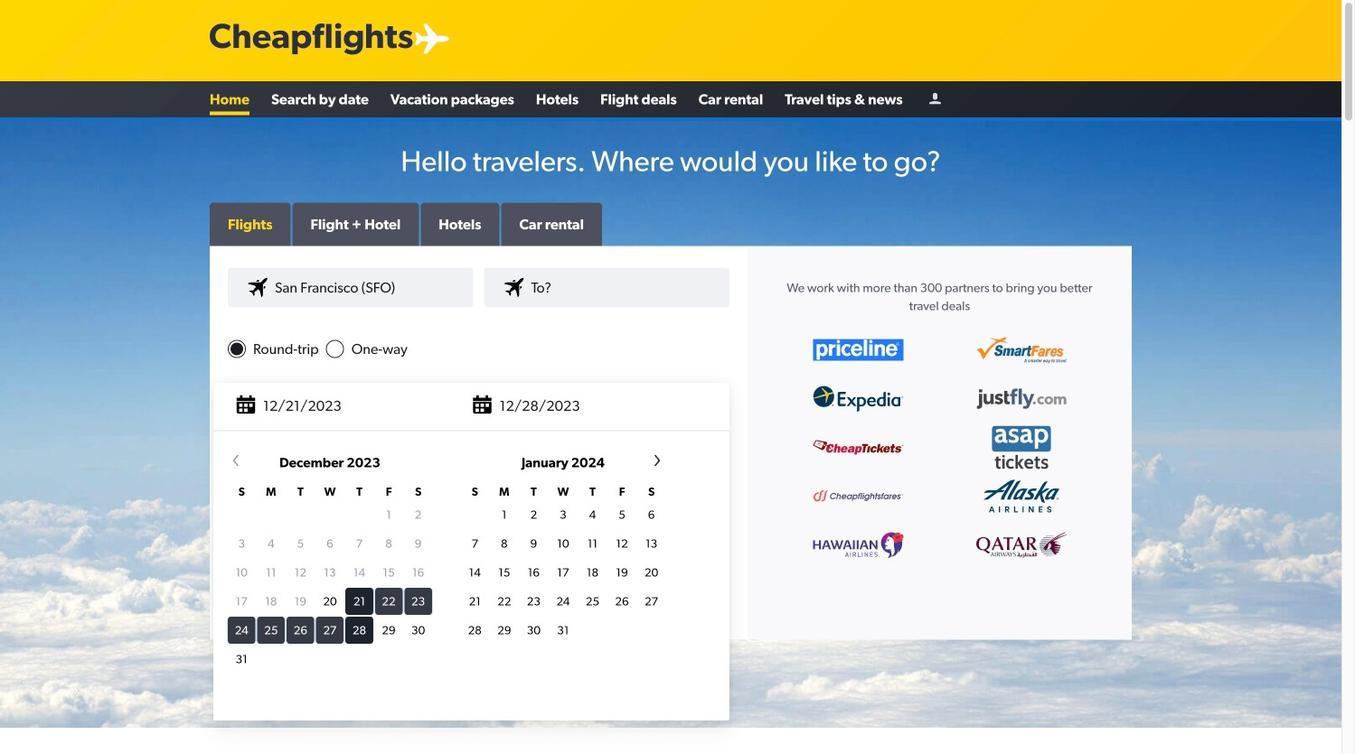 Task type: describe. For each thing, give the bounding box(es) containing it.
alaska image
[[976, 473, 1066, 520]]

priceline image
[[813, 339, 903, 361]]

smartfares image
[[976, 337, 1066, 364]]

justfly image
[[976, 389, 1066, 410]]



Task type: vqa. For each thing, say whether or not it's contained in the screenshot.
Car Drop-Off Location Same Drop-Off 'field'
no



Task type: locate. For each thing, give the bounding box(es) containing it.
None text field
[[484, 268, 730, 308]]

qatarairways image
[[976, 533, 1066, 558]]

hawaiianairlines image
[[813, 533, 903, 559]]

cheaptickets image
[[813, 441, 903, 455]]

cheapflightsfares image
[[813, 490, 903, 504]]

expedia image
[[813, 386, 903, 412]]

start date calendar input use left and right arrow keys to change day. use up and down arrow keys to change week. tab
[[213, 452, 680, 711]]

None text field
[[228, 268, 473, 308], [221, 382, 722, 432], [228, 391, 730, 431], [228, 268, 473, 308], [221, 382, 722, 432], [228, 391, 730, 431]]

asaptickets image
[[976, 424, 1066, 472]]



